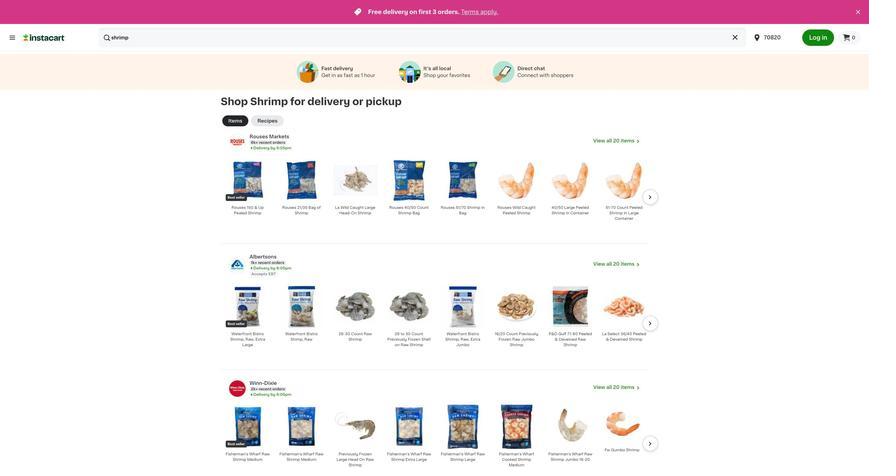 Task type: locate. For each thing, give the bounding box(es) containing it.
1 horizontal spatial fisherman's wharf raw shrimp medium image
[[279, 405, 324, 449]]

albertsons show all 20 items element
[[250, 253, 593, 260]]

26 to 30 count previously frozen shell on raw shrimp image
[[387, 285, 431, 329]]

3 item carousel region from the top
[[214, 402, 658, 467]]

item carousel region for the albertsons show all 20 items element
[[214, 282, 658, 373]]

2 vertical spatial item carousel region
[[214, 402, 658, 467]]

2 item carousel region from the top
[[214, 282, 658, 373]]

la select 36/40 peeled & deveined shrimp image
[[602, 285, 646, 329]]

rouses 51/70 shrimp in bag image
[[441, 158, 485, 202]]

None search field
[[99, 28, 746, 47]]

1 item carousel region from the top
[[214, 155, 658, 246]]

0 horizontal spatial fisherman's wharf raw shrimp medium image
[[226, 405, 270, 449]]

16/20 count previously frozen raw jumbo shrimp image
[[495, 285, 539, 329]]

previously frozen large head on raw shrimp image
[[333, 405, 377, 449]]

item carousel region for winn-dixie show all 20 items element
[[214, 402, 658, 467]]

0 vertical spatial item carousel region
[[214, 155, 658, 246]]

rouses markets show all 20 items element
[[250, 133, 593, 140]]

fisherman's wharf raw shrimp medium image
[[226, 405, 270, 449], [279, 405, 324, 449]]

1 vertical spatial item carousel region
[[214, 282, 658, 373]]

fisherman's wharf raw shrimp large image
[[441, 405, 485, 449]]

2 fisherman's wharf raw shrimp medium image from the left
[[279, 405, 324, 449]]

item carousel region
[[214, 155, 658, 246], [214, 282, 658, 373], [214, 402, 658, 467]]

item carousel region for rouses markets show all 20 items element
[[214, 155, 658, 246]]

winn-dixie show all 20 items element
[[250, 380, 593, 387]]

fisherman's wharf cooked shrimp medium image
[[495, 405, 539, 449]]

p&d gulf 71-90 peeled & deveined raw shrimp image
[[548, 285, 593, 329]]



Task type: describe. For each thing, give the bounding box(es) containing it.
waterfront bistro shrimp, raw, extra large image
[[226, 285, 270, 329]]

fisherman's wharf raw shrimp jumbo 16-20 image
[[548, 405, 593, 449]]

instacart logo image
[[23, 34, 64, 42]]

waterfront bistro shimp, raw image
[[279, 285, 324, 329]]

rouses wild caught peeled shrimp image
[[495, 158, 539, 202]]

26-30 count raw shrimp image
[[333, 285, 377, 329]]

limited time offer region
[[0, 0, 854, 24]]

fw gumbo shrimp image
[[602, 405, 642, 445]]

fisherman's wharf raw shrimp extra large image
[[387, 405, 431, 449]]

1 fisherman's wharf raw shrimp medium image from the left
[[226, 405, 270, 449]]

waterfront bistro shrimp, raw, extra jumbo image
[[441, 285, 485, 329]]

51-70 count peeled shrimp in large container image
[[602, 158, 646, 202]]

rouses 150 & up pealed shrimp image
[[226, 158, 270, 202]]

Search field
[[99, 28, 746, 47]]

rouses 40/50 count shrimp bag image
[[387, 158, 431, 202]]

40/50 large peeled shrimp in container image
[[548, 158, 593, 202]]

rouses 21/35 bag of shrimp image
[[279, 158, 324, 202]]

la wild caught large head-on shrimp image
[[333, 158, 377, 202]]



Task type: vqa. For each thing, say whether or not it's contained in the screenshot.
right Shop
no



